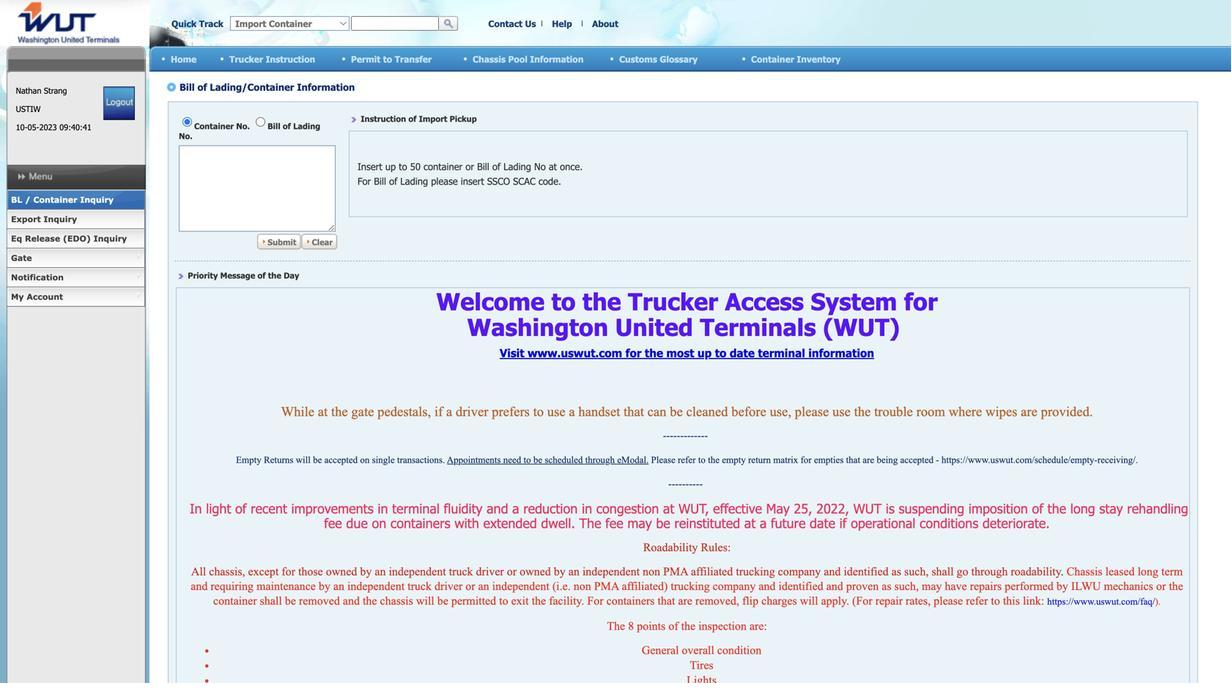 Task type: describe. For each thing, give the bounding box(es) containing it.
bl
[[11, 195, 22, 205]]

chassis pool information
[[473, 54, 584, 64]]

my account
[[11, 292, 63, 302]]

(edo)
[[63, 234, 91, 244]]

nathan strang
[[16, 86, 67, 96]]

inventory
[[797, 54, 841, 64]]

to
[[383, 54, 392, 64]]

home
[[171, 54, 197, 64]]

eq release (edo) inquiry
[[11, 234, 127, 244]]

my
[[11, 292, 24, 302]]

strang
[[44, 86, 67, 96]]

help link
[[552, 18, 572, 29]]

contact us
[[489, 18, 536, 29]]

permit
[[351, 54, 381, 64]]

10-05-2023 09:40:41
[[16, 122, 92, 132]]

gate link
[[7, 249, 145, 268]]

login image
[[104, 87, 135, 120]]

glossary
[[660, 54, 698, 64]]

ustiw
[[16, 104, 41, 114]]

eq release (edo) inquiry link
[[7, 229, 145, 249]]

contact
[[489, 18, 523, 29]]

account
[[27, 292, 63, 302]]

gate
[[11, 253, 32, 263]]

customs
[[619, 54, 657, 64]]

10-
[[16, 122, 28, 132]]

2023
[[39, 122, 57, 132]]

chassis
[[473, 54, 506, 64]]

export
[[11, 214, 41, 224]]

trucker instruction
[[229, 54, 315, 64]]

notification link
[[7, 268, 145, 288]]



Task type: locate. For each thing, give the bounding box(es) containing it.
quick track
[[172, 18, 224, 29]]

1 horizontal spatial container
[[751, 54, 795, 64]]

contact us link
[[489, 18, 536, 29]]

customs glossary
[[619, 54, 698, 64]]

inquiry inside export inquiry link
[[44, 214, 77, 224]]

export inquiry
[[11, 214, 77, 224]]

quick
[[172, 18, 197, 29]]

container inside 'link'
[[33, 195, 77, 205]]

information
[[530, 54, 584, 64]]

container up export inquiry
[[33, 195, 77, 205]]

export inquiry link
[[7, 210, 145, 229]]

None text field
[[351, 16, 439, 31]]

inquiry inside the eq release (edo) inquiry link
[[94, 234, 127, 244]]

us
[[525, 18, 536, 29]]

0 vertical spatial container
[[751, 54, 795, 64]]

05-
[[28, 122, 39, 132]]

inquiry inside bl / container inquiry 'link'
[[80, 195, 114, 205]]

0 vertical spatial inquiry
[[80, 195, 114, 205]]

bl / container inquiry
[[11, 195, 114, 205]]

bl / container inquiry link
[[7, 191, 145, 210]]

instruction
[[266, 54, 315, 64]]

0 horizontal spatial container
[[33, 195, 77, 205]]

inquiry up export inquiry link
[[80, 195, 114, 205]]

my account link
[[7, 288, 145, 307]]

notification
[[11, 273, 64, 283]]

transfer
[[395, 54, 432, 64]]

inquiry right (edo)
[[94, 234, 127, 244]]

/
[[25, 195, 31, 205]]

about link
[[592, 18, 619, 29]]

eq
[[11, 234, 22, 244]]

container inventory
[[751, 54, 841, 64]]

nathan
[[16, 86, 41, 96]]

trucker
[[229, 54, 263, 64]]

pool
[[508, 54, 528, 64]]

permit to transfer
[[351, 54, 432, 64]]

inquiry
[[80, 195, 114, 205], [44, 214, 77, 224], [94, 234, 127, 244]]

2 vertical spatial inquiry
[[94, 234, 127, 244]]

1 vertical spatial container
[[33, 195, 77, 205]]

help
[[552, 18, 572, 29]]

inquiry for (edo)
[[94, 234, 127, 244]]

09:40:41
[[59, 122, 92, 132]]

1 vertical spatial inquiry
[[44, 214, 77, 224]]

container left inventory
[[751, 54, 795, 64]]

inquiry for container
[[80, 195, 114, 205]]

about
[[592, 18, 619, 29]]

inquiry down bl / container inquiry
[[44, 214, 77, 224]]

container
[[751, 54, 795, 64], [33, 195, 77, 205]]

track
[[199, 18, 224, 29]]

release
[[25, 234, 60, 244]]



Task type: vqa. For each thing, say whether or not it's contained in the screenshot.
Pool
yes



